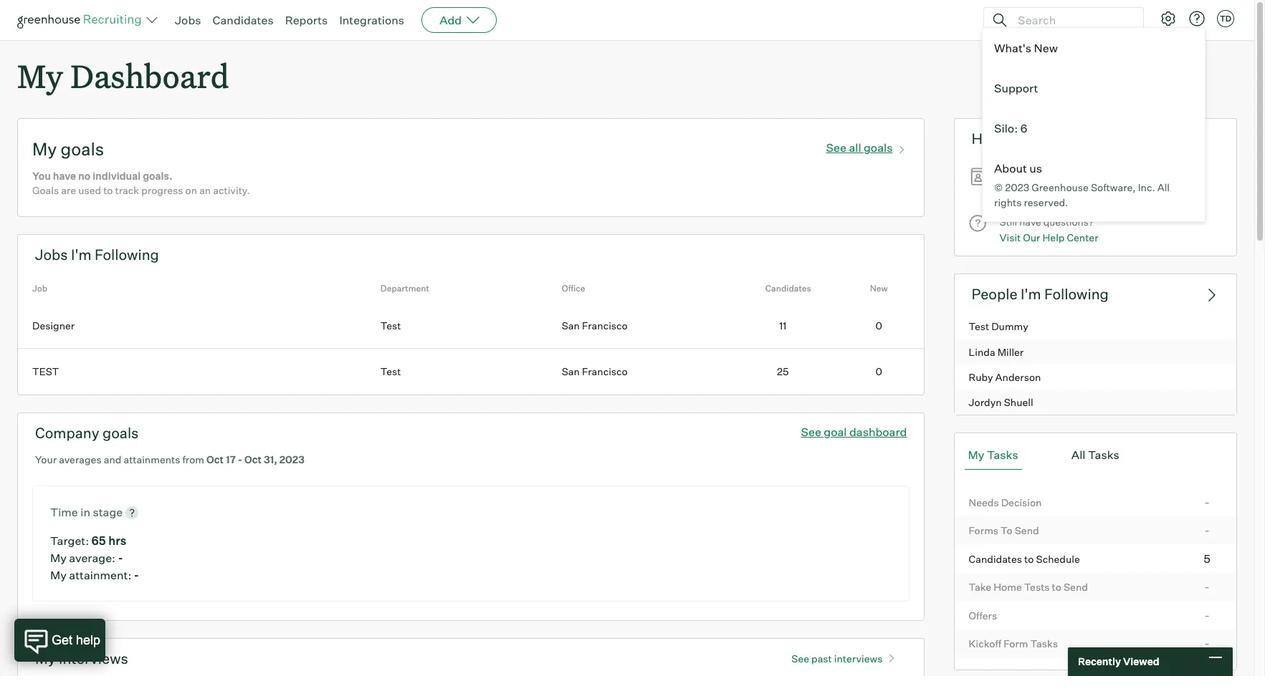 Task type: locate. For each thing, give the bounding box(es) containing it.
following down track
[[95, 246, 159, 264]]

silo: 6 link
[[983, 108, 1205, 148]]

francisco
[[582, 320, 628, 332], [582, 366, 628, 378]]

0 vertical spatial to
[[103, 184, 113, 197]]

0 vertical spatial your
[[1028, 185, 1050, 198]]

see past interviews link
[[785, 647, 907, 665]]

candidates right the jobs "link"
[[213, 13, 274, 27]]

time in
[[50, 506, 93, 520]]

0 vertical spatial 2023
[[1005, 181, 1030, 193]]

i'm down used
[[71, 246, 91, 264]]

my inside button
[[968, 448, 985, 462]]

software,
[[1091, 181, 1136, 193]]

2 0 link from the top
[[834, 349, 924, 395]]

0 vertical spatial send
[[1015, 525, 1039, 537]]

decision
[[1001, 497, 1042, 509]]

1 horizontal spatial all
[[1158, 181, 1170, 193]]

email your in-house contacts link
[[1000, 184, 1140, 200]]

all inside about us © 2023 greenhouse software, inc. all rights reserved.
[[1158, 181, 1170, 193]]

greenhouse recruiting image
[[17, 11, 146, 29]]

take
[[969, 582, 992, 594]]

©
[[994, 181, 1003, 193]]

configure image
[[1160, 10, 1177, 27]]

1 vertical spatial send
[[1064, 582, 1088, 594]]

jobs up job
[[35, 246, 68, 264]]

2 horizontal spatial tasks
[[1088, 448, 1120, 462]]

have up our
[[1020, 216, 1041, 228]]

following for jobs i'm following
[[95, 246, 159, 264]]

1 vertical spatial 2023
[[279, 454, 305, 466]]

tests
[[1024, 582, 1050, 594]]

see left past
[[792, 653, 809, 665]]

td button
[[1215, 7, 1237, 30]]

have for help
[[1020, 216, 1041, 228]]

0 vertical spatial francisco
[[582, 320, 628, 332]]

linda miller
[[969, 346, 1024, 358]]

progress
[[141, 184, 183, 197]]

add button
[[422, 7, 497, 33]]

0 vertical spatial san
[[562, 320, 580, 332]]

on
[[185, 184, 197, 197]]

san for 11
[[562, 320, 580, 332]]

tasks right "form"
[[1031, 638, 1058, 650]]

1 vertical spatial 0
[[876, 366, 883, 378]]

1 vertical spatial san francisco
[[562, 366, 628, 378]]

0 vertical spatial i'm
[[71, 246, 91, 264]]

to
[[1001, 525, 1013, 537]]

my for my tasks
[[968, 448, 985, 462]]

san for 25
[[562, 366, 580, 378]]

2 san from the top
[[562, 366, 580, 378]]

anderson
[[996, 371, 1041, 384]]

forms to send
[[969, 525, 1039, 537]]

1 0 from the top
[[876, 320, 883, 332]]

to up the take home tests to send on the bottom right of page
[[1025, 553, 1034, 565]]

candidates up 11 link
[[766, 283, 811, 294]]

1 san from the top
[[562, 320, 580, 332]]

an
[[199, 184, 211, 197]]

0 horizontal spatial your
[[35, 454, 57, 466]]

goals.
[[143, 170, 172, 182]]

all down jordyn shuell link
[[1072, 448, 1086, 462]]

1 horizontal spatial following
[[1045, 285, 1109, 303]]

0 vertical spatial following
[[95, 246, 159, 264]]

1 horizontal spatial i'm
[[1021, 285, 1041, 303]]

my tasks
[[968, 448, 1019, 462]]

jobs for the jobs "link"
[[175, 13, 201, 27]]

jordyn
[[969, 397, 1002, 409]]

links
[[1023, 130, 1060, 148]]

0 for 11
[[876, 320, 883, 332]]

have for goals
[[53, 170, 76, 182]]

oct left 31,
[[245, 454, 262, 466]]

send down schedule
[[1064, 582, 1088, 594]]

tasks down jordyn shuell link
[[1088, 448, 1120, 462]]

0 vertical spatial 0
[[876, 320, 883, 332]]

2 oct from the left
[[245, 454, 262, 466]]

your down company
[[35, 454, 57, 466]]

people i'm following link
[[954, 274, 1237, 314]]

francisco for 25
[[582, 366, 628, 378]]

test for 11
[[381, 320, 401, 332]]

still have questions? visit our help center
[[1000, 216, 1099, 244]]

goals
[[61, 139, 104, 160], [864, 141, 893, 155], [102, 424, 139, 442]]

test for 25
[[381, 366, 401, 378]]

1 horizontal spatial oct
[[245, 454, 262, 466]]

following
[[95, 246, 159, 264], [1045, 285, 1109, 303]]

kickoff
[[969, 638, 1002, 650]]

goals right all
[[864, 141, 893, 155]]

have inside still have questions? visit our help center
[[1020, 216, 1041, 228]]

schedule
[[1036, 553, 1080, 565]]

reports
[[285, 13, 328, 27]]

to down individual
[[103, 184, 113, 197]]

1 vertical spatial francisco
[[582, 366, 628, 378]]

your inside "questions about jobs or permissions? email your in-house contacts"
[[1028, 185, 1050, 198]]

1 vertical spatial i'm
[[1021, 285, 1041, 303]]

2 francisco from the top
[[582, 366, 628, 378]]

have inside you have no individual goals. goals are used to track progress on an activity.
[[53, 170, 76, 182]]

see left goal
[[801, 425, 822, 439]]

see
[[826, 141, 847, 155], [801, 425, 822, 439], [792, 653, 809, 665]]

0 vertical spatial see
[[826, 141, 847, 155]]

0 vertical spatial candidates
[[213, 13, 274, 27]]

0 vertical spatial san francisco
[[562, 320, 628, 332]]

1 vertical spatial jobs
[[35, 246, 68, 264]]

integrations link
[[339, 13, 404, 27]]

1 0 link from the top
[[834, 303, 924, 349]]

attainment:
[[69, 569, 131, 583]]

2023 up rights
[[1005, 181, 1030, 193]]

1 vertical spatial see
[[801, 425, 822, 439]]

0 horizontal spatial have
[[53, 170, 76, 182]]

send right to
[[1015, 525, 1039, 537]]

0 vertical spatial jobs
[[175, 13, 201, 27]]

all right inc.
[[1158, 181, 1170, 193]]

2 vertical spatial see
[[792, 653, 809, 665]]

0 horizontal spatial send
[[1015, 525, 1039, 537]]

0 horizontal spatial to
[[103, 184, 113, 197]]

track
[[115, 184, 139, 197]]

0 horizontal spatial tasks
[[987, 448, 1019, 462]]

jobs left candidates link at the left of the page
[[175, 13, 201, 27]]

oct left "17"
[[207, 454, 224, 466]]

have
[[53, 170, 76, 182], [1020, 216, 1041, 228]]

to right tests
[[1052, 582, 1062, 594]]

0 horizontal spatial following
[[95, 246, 159, 264]]

1 vertical spatial candidates
[[766, 283, 811, 294]]

i'm
[[71, 246, 91, 264], [1021, 285, 1041, 303]]

your averages and attainments from oct 17 - oct 31, 2023
[[35, 454, 305, 466]]

2 horizontal spatial to
[[1052, 582, 1062, 594]]

candidates link
[[213, 13, 274, 27]]

1 horizontal spatial to
[[1025, 553, 1034, 565]]

candidates down forms to send
[[969, 553, 1022, 565]]

1 horizontal spatial 2023
[[1005, 181, 1030, 193]]

31,
[[264, 454, 277, 466]]

oct
[[207, 454, 224, 466], [245, 454, 262, 466]]

following inside people i'm following link
[[1045, 285, 1109, 303]]

jobs
[[175, 13, 201, 27], [35, 246, 68, 264]]

jobs i'm following
[[35, 246, 159, 264]]

0 vertical spatial have
[[53, 170, 76, 182]]

0 horizontal spatial candidates
[[213, 13, 274, 27]]

my
[[17, 54, 63, 97], [32, 139, 57, 160], [968, 448, 985, 462], [50, 551, 67, 566], [50, 569, 67, 583], [35, 650, 56, 668]]

goals up the and on the left of the page
[[102, 424, 139, 442]]

1 horizontal spatial candidates
[[766, 283, 811, 294]]

0 horizontal spatial all
[[1072, 448, 1086, 462]]

2023 right 31,
[[279, 454, 305, 466]]

new
[[1034, 41, 1058, 55], [870, 283, 888, 294]]

2 0 from the top
[[876, 366, 883, 378]]

activity.
[[213, 184, 250, 197]]

2023
[[1005, 181, 1030, 193], [279, 454, 305, 466]]

1 francisco from the top
[[582, 320, 628, 332]]

2 vertical spatial candidates
[[969, 553, 1022, 565]]

tasks up 'needs decision'
[[987, 448, 1019, 462]]

i'm for people
[[1021, 285, 1041, 303]]

to
[[103, 184, 113, 197], [1025, 553, 1034, 565], [1052, 582, 1062, 594]]

goals up no
[[61, 139, 104, 160]]

greenhouse
[[1032, 181, 1089, 193]]

my for my interviews
[[35, 650, 56, 668]]

Search text field
[[1015, 10, 1131, 30]]

25 link
[[743, 349, 834, 395]]

1 horizontal spatial have
[[1020, 216, 1041, 228]]

0 horizontal spatial oct
[[207, 454, 224, 466]]

see goal dashboard
[[801, 425, 907, 439]]

1 vertical spatial your
[[35, 454, 57, 466]]

tasks for my tasks
[[987, 448, 1019, 462]]

my for my dashboard
[[17, 54, 63, 97]]

1 vertical spatial following
[[1045, 285, 1109, 303]]

1 horizontal spatial jobs
[[175, 13, 201, 27]]

office
[[562, 283, 585, 294]]

1 vertical spatial all
[[1072, 448, 1086, 462]]

people i'm following
[[972, 285, 1109, 303]]

in-
[[1052, 185, 1065, 198]]

2 horizontal spatial candidates
[[969, 553, 1022, 565]]

1 vertical spatial have
[[1020, 216, 1041, 228]]

i'm right the people
[[1021, 285, 1041, 303]]

tab list containing my tasks
[[965, 441, 1227, 470]]

see inside 'link'
[[826, 141, 847, 155]]

integrations
[[339, 13, 404, 27]]

have up are
[[53, 170, 76, 182]]

designer
[[32, 320, 75, 332]]

0 vertical spatial all
[[1158, 181, 1170, 193]]

needs
[[969, 497, 999, 509]]

tab list
[[965, 441, 1227, 470]]

1 horizontal spatial new
[[1034, 41, 1058, 55]]

what's new
[[994, 41, 1058, 55]]

recently viewed
[[1078, 656, 1160, 668]]

silo:
[[994, 121, 1018, 136]]

0 horizontal spatial new
[[870, 283, 888, 294]]

1 san francisco from the top
[[562, 320, 628, 332]]

your left "in-"
[[1028, 185, 1050, 198]]

1 vertical spatial san
[[562, 366, 580, 378]]

1 horizontal spatial your
[[1028, 185, 1050, 198]]

company
[[35, 424, 99, 442]]

0 for 25
[[876, 366, 883, 378]]

following up test dummy link on the right
[[1045, 285, 1109, 303]]

target:
[[50, 534, 89, 549]]

san francisco for 11
[[562, 320, 628, 332]]

support
[[994, 81, 1038, 95]]

see left all
[[826, 141, 847, 155]]

see for my goals
[[826, 141, 847, 155]]

0 vertical spatial new
[[1034, 41, 1058, 55]]

linda
[[969, 346, 996, 358]]

0 horizontal spatial i'm
[[71, 246, 91, 264]]

1 horizontal spatial send
[[1064, 582, 1088, 594]]

2 san francisco from the top
[[562, 366, 628, 378]]

0 horizontal spatial jobs
[[35, 246, 68, 264]]



Task type: describe. For each thing, give the bounding box(es) containing it.
from
[[182, 454, 204, 466]]

form
[[1004, 638, 1028, 650]]

dashboard
[[70, 54, 229, 97]]

hrs
[[108, 534, 126, 549]]

viewed
[[1123, 656, 1160, 668]]

1 vertical spatial new
[[870, 283, 888, 294]]

average:
[[69, 551, 115, 566]]

about us © 2023 greenhouse software, inc. all rights reserved.
[[994, 161, 1170, 208]]

jobs
[[1077, 169, 1097, 182]]

helpful links
[[972, 130, 1060, 148]]

test dummy link
[[955, 314, 1237, 339]]

dashboard
[[850, 425, 907, 439]]

offers
[[969, 610, 997, 622]]

about
[[994, 161, 1027, 176]]

averages
[[59, 454, 102, 466]]

5
[[1204, 552, 1211, 566]]

1 vertical spatial to
[[1025, 553, 1034, 565]]

candidates to schedule
[[969, 553, 1080, 565]]

in
[[80, 506, 90, 520]]

0 link for 11
[[834, 303, 924, 349]]

francisco for 11
[[582, 320, 628, 332]]

1 horizontal spatial tasks
[[1031, 638, 1058, 650]]

all inside button
[[1072, 448, 1086, 462]]

recently
[[1078, 656, 1121, 668]]

questions
[[1000, 169, 1046, 182]]

kickoff form tasks
[[969, 638, 1058, 650]]

individual
[[93, 170, 141, 182]]

all
[[849, 141, 861, 155]]

test
[[32, 366, 59, 378]]

company goals
[[35, 424, 139, 442]]

goals
[[32, 184, 59, 197]]

stage
[[93, 506, 123, 520]]

25
[[777, 366, 789, 378]]

about
[[1049, 169, 1075, 182]]

you
[[32, 170, 51, 182]]

target: 65 hrs my average: - my attainment: -
[[50, 534, 139, 583]]

rights
[[994, 196, 1022, 208]]

ruby anderson link
[[955, 364, 1237, 390]]

center
[[1067, 232, 1099, 244]]

1 oct from the left
[[207, 454, 224, 466]]

following for people i'm following
[[1045, 285, 1109, 303]]

my goals
[[32, 139, 104, 160]]

0 link for 25
[[834, 349, 924, 395]]

test dummy
[[969, 321, 1029, 333]]

td
[[1220, 14, 1232, 24]]

reserved.
[[1024, 196, 1069, 208]]

see for company goals
[[801, 425, 822, 439]]

my dashboard
[[17, 54, 229, 97]]

no
[[78, 170, 90, 182]]

what's
[[994, 41, 1032, 55]]

goals for company goals
[[102, 424, 139, 442]]

visit our help center link
[[1000, 230, 1099, 246]]

email
[[1000, 185, 1026, 198]]

visit
[[1000, 232, 1021, 244]]

to inside you have no individual goals. goals are used to track progress on an activity.
[[103, 184, 113, 197]]

time
[[50, 506, 78, 520]]

about us menu item
[[983, 148, 1205, 222]]

interviews
[[59, 650, 128, 668]]

goals for my goals
[[61, 139, 104, 160]]

2 vertical spatial to
[[1052, 582, 1062, 594]]

silo: 6
[[994, 121, 1028, 136]]

candidates for candidates link at the left of the page
[[213, 13, 274, 27]]

inc.
[[1138, 181, 1156, 193]]

all tasks button
[[1068, 441, 1123, 470]]

forms
[[969, 525, 999, 537]]

candidates for candidates to schedule
[[969, 553, 1022, 565]]

17
[[226, 454, 236, 466]]

permissions?
[[1111, 169, 1172, 182]]

0 horizontal spatial 2023
[[279, 454, 305, 466]]

past
[[812, 653, 832, 665]]

attainments
[[124, 454, 180, 466]]

my for my goals
[[32, 139, 57, 160]]

i'm for jobs
[[71, 246, 91, 264]]

take home tests to send
[[969, 582, 1088, 594]]

see all goals
[[826, 141, 893, 155]]

all tasks
[[1072, 448, 1120, 462]]

interviews
[[834, 653, 883, 665]]

jobs for jobs i'm following
[[35, 246, 68, 264]]

support link
[[983, 68, 1205, 108]]

job
[[32, 283, 47, 294]]

test link
[[18, 349, 381, 395]]

see for my interviews
[[792, 653, 809, 665]]

jordyn shuell link
[[955, 390, 1237, 415]]

questions?
[[1044, 216, 1094, 228]]

goals inside 'link'
[[864, 141, 893, 155]]

department
[[381, 283, 429, 294]]

ruby anderson
[[969, 371, 1041, 384]]

us
[[1030, 161, 1043, 176]]

contacts
[[1098, 185, 1140, 198]]

see all goals link
[[826, 138, 910, 155]]

designer link
[[18, 303, 381, 349]]

san francisco for 25
[[562, 366, 628, 378]]

miller
[[998, 346, 1024, 358]]

helpful
[[972, 130, 1020, 148]]

and
[[104, 454, 121, 466]]

td button
[[1217, 10, 1235, 27]]

11 link
[[743, 303, 834, 349]]

see past interviews
[[792, 653, 883, 665]]

tasks for all tasks
[[1088, 448, 1120, 462]]

my tasks button
[[965, 441, 1022, 470]]

jordyn shuell
[[969, 397, 1034, 409]]

65
[[91, 534, 106, 549]]

linda miller link
[[955, 339, 1237, 364]]

2023 inside about us © 2023 greenhouse software, inc. all rights reserved.
[[1005, 181, 1030, 193]]

questions about jobs or permissions? email your in-house contacts
[[1000, 169, 1172, 198]]

are
[[61, 184, 76, 197]]



Task type: vqa. For each thing, say whether or not it's contained in the screenshot.
Following to the bottom
yes



